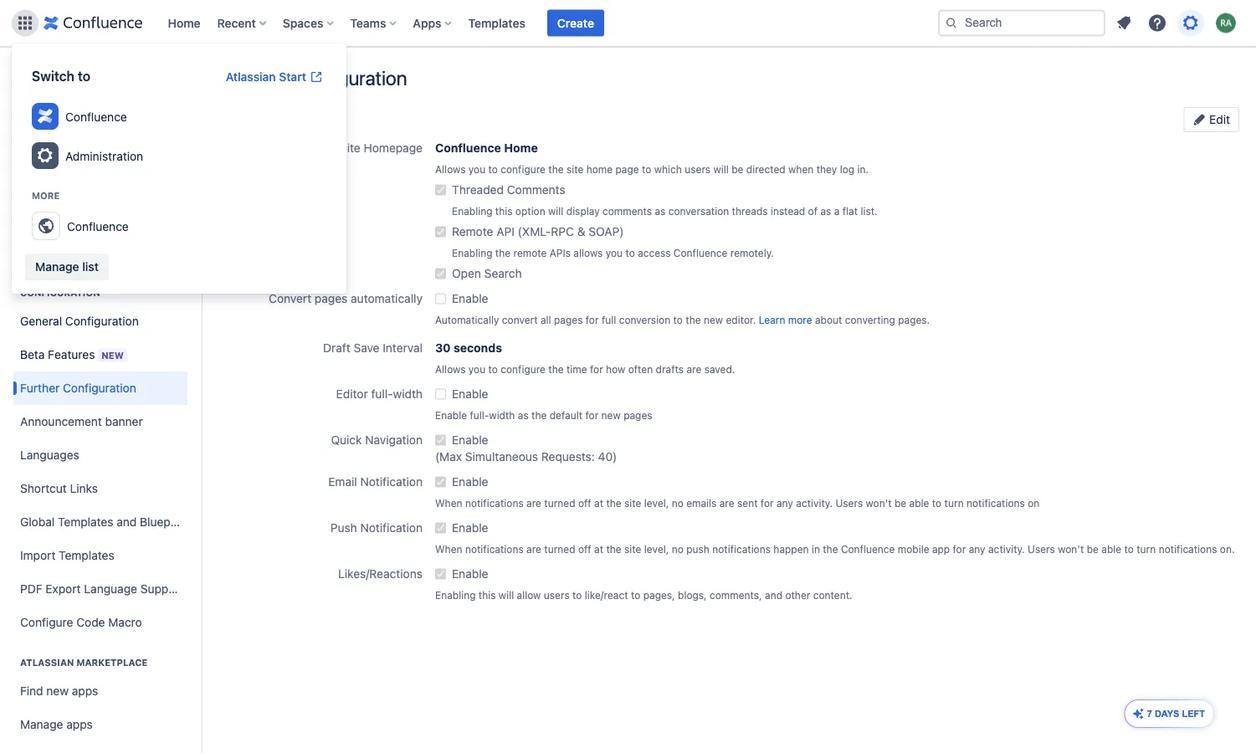 Task type: vqa. For each thing, say whether or not it's contained in the screenshot.
Undo ⌘Z icon
no



Task type: locate. For each thing, give the bounding box(es) containing it.
2 confluence link from the top
[[25, 206, 333, 247]]

1 horizontal spatial site
[[340, 141, 361, 155]]

learn more link
[[759, 314, 812, 326]]

0 vertical spatial templates
[[468, 16, 525, 30]]

1 no from the top
[[672, 497, 684, 509]]

when
[[435, 497, 462, 509], [435, 543, 462, 555]]

2 when from the top
[[435, 543, 462, 555]]

of
[[808, 205, 818, 217]]

2 vertical spatial site
[[624, 543, 641, 555]]

the left default
[[531, 409, 547, 421]]

atlassian marketplace
[[20, 657, 148, 668]]

2 vertical spatial be
[[1087, 543, 1099, 555]]

1 vertical spatial off
[[578, 543, 591, 555]]

templates
[[468, 16, 525, 30], [58, 515, 113, 529], [59, 549, 114, 562]]

1 vertical spatial home
[[504, 141, 538, 155]]

enable for push notification
[[452, 521, 488, 535]]

likes/reactions
[[338, 567, 423, 581]]

the right in
[[823, 543, 838, 555]]

templates down links
[[58, 515, 113, 529]]

0 vertical spatial users
[[685, 163, 711, 175]]

the up comments
[[548, 163, 564, 175]]

1 at from the top
[[594, 497, 603, 509]]

2 vertical spatial will
[[499, 589, 514, 601]]

manage inside atlassian marketplace group
[[20, 718, 63, 731]]

0 vertical spatial enabling
[[452, 205, 492, 217]]

switch
[[32, 68, 74, 84]]

1 vertical spatial able
[[1102, 543, 1122, 555]]

are
[[687, 363, 702, 375], [526, 497, 541, 509], [720, 497, 734, 509], [526, 543, 541, 555]]

1 vertical spatial new
[[601, 409, 621, 421]]

Search field
[[938, 10, 1106, 36]]

1 horizontal spatial as
[[655, 205, 666, 217]]

None checkbox
[[435, 265, 446, 282], [435, 290, 446, 307], [435, 432, 446, 449], [435, 265, 446, 282], [435, 290, 446, 307], [435, 432, 446, 449]]

happen
[[774, 543, 809, 555]]

configure up comments
[[501, 163, 546, 175]]

site inside 'group'
[[20, 117, 41, 128]]

1 horizontal spatial activity.
[[988, 543, 1025, 555]]

0 horizontal spatial won't
[[866, 497, 892, 509]]

1 vertical spatial any
[[969, 543, 985, 555]]

global down automation
[[20, 246, 55, 259]]

1 vertical spatial notification
[[360, 521, 423, 535]]

width down interval
[[393, 387, 423, 401]]

full- right "editor"
[[371, 387, 393, 401]]

1 horizontal spatial full-
[[470, 409, 489, 421]]

global automation link
[[13, 236, 187, 269]]

global inside automation group
[[20, 246, 55, 259]]

as left a
[[820, 205, 831, 217]]

1 horizontal spatial will
[[548, 205, 564, 217]]

enable for likes/reactions
[[452, 567, 488, 581]]

1 vertical spatial templates
[[58, 515, 113, 529]]

0 vertical spatial site
[[20, 117, 41, 128]]

level, left emails
[[644, 497, 669, 509]]

the down 40)
[[606, 497, 622, 509]]

configure for seconds
[[501, 363, 546, 375]]

global inside 'configuration' group
[[20, 515, 55, 529]]

0 horizontal spatial turn
[[944, 497, 964, 509]]

automation
[[58, 246, 118, 259]]

search
[[484, 267, 522, 280]]

user management
[[20, 144, 119, 157]]

notifications left on
[[967, 497, 1025, 509]]

site left homepage
[[340, 141, 361, 155]]

you inside 30 seconds allows you to configure the time for how often drafts are saved.
[[468, 363, 486, 375]]

7 days left button
[[1125, 700, 1213, 727]]

0 vertical spatial home
[[168, 16, 200, 30]]

manage list link
[[25, 254, 109, 280]]

allows
[[435, 163, 466, 175], [435, 363, 466, 375]]

site
[[567, 163, 584, 175], [624, 497, 641, 509], [624, 543, 641, 555]]

1 vertical spatial when
[[435, 543, 462, 555]]

will left allow
[[499, 589, 514, 601]]

apps
[[413, 16, 442, 30]]

draft
[[323, 341, 350, 355]]

templates up pdf export language support link
[[59, 549, 114, 562]]

you down the soap)
[[606, 247, 623, 259]]

which
[[654, 163, 682, 175]]

as up (max simultaneous requests: 40)
[[518, 409, 529, 421]]

site left home
[[567, 163, 584, 175]]

0 horizontal spatial activity.
[[796, 497, 833, 509]]

will up rpc
[[548, 205, 564, 217]]

pages
[[315, 292, 348, 305], [554, 314, 583, 326], [624, 409, 652, 421]]

atlassian left start
[[226, 70, 276, 84]]

2 horizontal spatial will
[[713, 163, 729, 175]]

0 vertical spatial will
[[713, 163, 729, 175]]

1 vertical spatial manage
[[20, 718, 63, 731]]

1 vertical spatial no
[[672, 543, 684, 555]]

off
[[578, 497, 591, 509], [578, 543, 591, 555]]

any right app at the bottom right
[[969, 543, 985, 555]]

the inside remote api (xml-rpc & soap) enabling the remote apis allows you to access confluence remotely.
[[495, 247, 511, 259]]

1 vertical spatial users
[[1028, 543, 1055, 555]]

further
[[226, 66, 288, 90], [20, 381, 60, 395]]

1 horizontal spatial users
[[685, 163, 711, 175]]

as right comments
[[655, 205, 666, 217]]

new right find
[[46, 684, 69, 698]]

2 vertical spatial new
[[46, 684, 69, 698]]

2 at from the top
[[594, 543, 603, 555]]

1 vertical spatial enabling
[[452, 247, 492, 259]]

allow
[[517, 589, 541, 601]]

level, for email notification
[[644, 497, 669, 509]]

1 vertical spatial allows
[[435, 363, 466, 375]]

enabling inside remote api (xml-rpc & soap) enabling the remote apis allows you to access confluence remotely.
[[452, 247, 492, 259]]

1 horizontal spatial able
[[1102, 543, 1122, 555]]

site inside confluence home allows you to configure the site home page to which users will be directed when they log in.
[[567, 163, 584, 175]]

1 vertical spatial you
[[606, 247, 623, 259]]

page
[[616, 163, 639, 175]]

atlassian
[[226, 70, 276, 84], [20, 657, 74, 668]]

import templates
[[20, 549, 114, 562]]

no left emails
[[672, 497, 684, 509]]

enable for convert pages automatically
[[452, 292, 488, 305]]

a
[[834, 205, 840, 217]]

2 no from the top
[[672, 543, 684, 555]]

content.
[[813, 589, 852, 601]]

2 global from the top
[[20, 515, 55, 529]]

any right sent
[[777, 497, 793, 509]]

0 horizontal spatial site
[[20, 117, 41, 128]]

notification up likes/reactions
[[360, 521, 423, 535]]

billing link
[[13, 167, 187, 201]]

log
[[840, 163, 855, 175]]

allows inside 30 seconds allows you to configure the time for how often drafts are saved.
[[435, 363, 466, 375]]

notification for push notification
[[360, 521, 423, 535]]

2 vertical spatial templates
[[59, 549, 114, 562]]

2 off from the top
[[578, 543, 591, 555]]

and left blueprints
[[117, 515, 137, 529]]

1 horizontal spatial any
[[969, 543, 985, 555]]

confluence up the threaded
[[435, 141, 501, 155]]

allows down the 30
[[435, 363, 466, 375]]

1 off from the top
[[578, 497, 591, 509]]

manage down find
[[20, 718, 63, 731]]

home left the recent
[[168, 16, 200, 30]]

confluence down conversation
[[674, 247, 728, 259]]

turned for push notification
[[544, 543, 575, 555]]

atlassian inside group
[[20, 657, 74, 668]]

2 horizontal spatial pages
[[624, 409, 652, 421]]

templates for import templates
[[59, 549, 114, 562]]

0 horizontal spatial further configuration
[[20, 381, 136, 395]]

for right app at the bottom right
[[953, 543, 966, 555]]

sent
[[737, 497, 758, 509]]

save
[[354, 341, 380, 355]]

site up enabling this will allow users to like/react to pages, blogs, comments, and other content. on the bottom
[[624, 543, 641, 555]]

further configuration down spaces popup button
[[226, 66, 407, 90]]

enabling left allow
[[435, 589, 476, 601]]

1 vertical spatial confluence link
[[25, 206, 333, 247]]

the
[[548, 163, 564, 175], [495, 247, 511, 259], [686, 314, 701, 326], [548, 363, 564, 375], [531, 409, 547, 421], [606, 497, 622, 509], [606, 543, 622, 555], [823, 543, 838, 555]]

1 horizontal spatial pages
[[554, 314, 583, 326]]

banner
[[0, 0, 1256, 47]]

1 level, from the top
[[644, 497, 669, 509]]

new left editor.
[[704, 314, 723, 326]]

users
[[836, 497, 863, 509], [1028, 543, 1055, 555]]

1 configure from the top
[[501, 163, 546, 175]]

you for home
[[468, 163, 486, 175]]

configuration down manage list link
[[20, 287, 100, 298]]

0 vertical spatial further
[[226, 66, 288, 90]]

users right which
[[685, 163, 711, 175]]

global up the import
[[20, 515, 55, 529]]

1 turned from the top
[[544, 497, 575, 509]]

width up simultaneous
[[489, 409, 515, 421]]

learn
[[759, 314, 785, 326]]

0 horizontal spatial users
[[836, 497, 863, 509]]

0 vertical spatial manage
[[35, 260, 79, 274]]

enable for editor full-width
[[452, 387, 488, 401]]

how
[[606, 363, 625, 375]]

0 vertical spatial and
[[117, 515, 137, 529]]

shortcut links link
[[13, 472, 187, 505]]

you up the threaded
[[468, 163, 486, 175]]

atlassian marketplace group
[[13, 639, 187, 753]]

teams button
[[345, 10, 403, 36]]

activity. up in
[[796, 497, 833, 509]]

global element
[[10, 0, 935, 46]]

1 vertical spatial width
[[489, 409, 515, 421]]

automation group
[[13, 201, 187, 274]]

configure down convert
[[501, 363, 546, 375]]

default
[[550, 409, 583, 421]]

import
[[20, 549, 56, 562]]

1 global from the top
[[20, 246, 55, 259]]

1 vertical spatial activity.
[[988, 543, 1025, 555]]

0 vertical spatial this
[[495, 205, 513, 217]]

0 vertical spatial configure
[[501, 163, 546, 175]]

1 horizontal spatial and
[[765, 589, 783, 601]]

0 vertical spatial site
[[567, 163, 584, 175]]

editor.
[[726, 314, 756, 326]]

configure inside confluence home allows you to configure the site home page to which users will be directed when they log in.
[[501, 163, 546, 175]]

1 notification from the top
[[360, 475, 423, 489]]

templates for global templates and blueprints
[[58, 515, 113, 529]]

configuration up new
[[65, 314, 139, 328]]

0 vertical spatial atlassian
[[226, 70, 276, 84]]

are inside 30 seconds allows you to configure the time for how often drafts are saved.
[[687, 363, 702, 375]]

atlassian for atlassian start
[[226, 70, 276, 84]]

spaces
[[283, 16, 323, 30]]

convert
[[502, 314, 538, 326]]

1 vertical spatial further configuration
[[20, 381, 136, 395]]

new up 40)
[[601, 409, 621, 421]]

site up "user"
[[20, 117, 41, 128]]

0 horizontal spatial and
[[117, 515, 137, 529]]

1 vertical spatial be
[[895, 497, 907, 509]]

1 vertical spatial turned
[[544, 543, 575, 555]]

pages down often
[[624, 409, 652, 421]]

configure inside 30 seconds allows you to configure the time for how often drafts are saved.
[[501, 363, 546, 375]]

you inside confluence home allows you to configure the site home page to which users will be directed when they log in.
[[468, 163, 486, 175]]

notification down the navigation
[[360, 475, 423, 489]]

are up allow
[[526, 543, 541, 555]]

2 vertical spatial pages
[[624, 409, 652, 421]]

navigation
[[365, 433, 423, 447]]

turn left on.
[[1137, 543, 1156, 555]]

1 vertical spatial global
[[20, 515, 55, 529]]

and left other
[[765, 589, 783, 601]]

notifications right "push"
[[712, 543, 771, 555]]

0 vertical spatial able
[[909, 497, 929, 509]]

2 configure from the top
[[501, 363, 546, 375]]

confluence link
[[25, 97, 333, 136], [25, 206, 333, 247]]

automatically
[[351, 292, 423, 305]]

will left directed
[[713, 163, 729, 175]]

further down recent popup button
[[226, 66, 288, 90]]

apps down find new apps
[[66, 718, 93, 731]]

no for email notification
[[672, 497, 684, 509]]

2 allows from the top
[[435, 363, 466, 375]]

be
[[732, 163, 743, 175], [895, 497, 907, 509], [1087, 543, 1099, 555]]

1 confluence link from the top
[[25, 97, 333, 136]]

0 vertical spatial when
[[435, 497, 462, 509]]

manage apps
[[20, 718, 93, 731]]

new
[[101, 350, 124, 361]]

further down the beta at the top left of the page
[[20, 381, 60, 395]]

atlassian up find new apps
[[20, 657, 74, 668]]

at for email notification
[[594, 497, 603, 509]]

2 notification from the top
[[360, 521, 423, 535]]

allows inside confluence home allows you to configure the site home page to which users will be directed when they log in.
[[435, 163, 466, 175]]

user
[[20, 144, 46, 157]]

turn up app at the bottom right
[[944, 497, 964, 509]]

&
[[577, 225, 585, 239]]

2 level, from the top
[[644, 543, 669, 555]]

conversation
[[668, 205, 729, 217]]

enabling up remote on the left of page
[[452, 205, 492, 217]]

at up like/react at bottom
[[594, 543, 603, 555]]

to inside 30 seconds allows you to configure the time for how often drafts are saved.
[[488, 363, 498, 375]]

time
[[567, 363, 587, 375]]

enable for quick navigation
[[452, 433, 488, 447]]

1 vertical spatial level,
[[644, 543, 669, 555]]

atlassian for atlassian marketplace
[[20, 657, 74, 668]]

templates right apps 'popup button'
[[468, 16, 525, 30]]

0 horizontal spatial will
[[499, 589, 514, 601]]

site for push notification
[[624, 543, 641, 555]]

will
[[713, 163, 729, 175], [548, 205, 564, 217], [499, 589, 514, 601]]

soap)
[[589, 225, 624, 239]]

1 vertical spatial pages
[[554, 314, 583, 326]]

0 horizontal spatial able
[[909, 497, 929, 509]]

0 vertical spatial allows
[[435, 163, 466, 175]]

settings image
[[35, 146, 55, 166]]

instead
[[771, 205, 805, 217]]

when for email notification
[[435, 497, 462, 509]]

converting
[[845, 314, 895, 326]]

0 horizontal spatial any
[[777, 497, 793, 509]]

0 vertical spatial won't
[[866, 497, 892, 509]]

atlassian start link
[[216, 64, 333, 90]]

the left editor.
[[686, 314, 701, 326]]

site homepage
[[340, 141, 423, 155]]

comments
[[507, 183, 565, 197]]

further configuration up announcement banner
[[20, 381, 136, 395]]

you down seconds
[[468, 363, 486, 375]]

2 vertical spatial enabling
[[435, 589, 476, 601]]

configuration group
[[13, 269, 194, 644]]

manage list
[[35, 260, 99, 274]]

this left allow
[[479, 589, 496, 601]]

1 vertical spatial full-
[[470, 409, 489, 421]]

the up search
[[495, 247, 511, 259]]

users right allow
[[544, 589, 570, 601]]

0 horizontal spatial further
[[20, 381, 60, 395]]

support
[[140, 582, 184, 596]]

1 vertical spatial users
[[544, 589, 570, 601]]

to inside remote api (xml-rpc & soap) enabling the remote apis allows you to access confluence remotely.
[[625, 247, 635, 259]]

40)
[[598, 450, 617, 464]]

at down 40)
[[594, 497, 603, 509]]

users inside confluence home allows you to configure the site home page to which users will be directed when they log in.
[[685, 163, 711, 175]]

1 horizontal spatial width
[[489, 409, 515, 421]]

off down requests:
[[578, 497, 591, 509]]

full- up simultaneous
[[470, 409, 489, 421]]

home up comments
[[504, 141, 538, 155]]

and inside 'configuration' group
[[117, 515, 137, 529]]

apps down atlassian marketplace
[[72, 684, 98, 698]]

this inside threaded comments enabling this option will display comments as conversation threads instead of as a flat list.
[[495, 205, 513, 217]]

off up like/react at bottom
[[578, 543, 591, 555]]

allows up the threaded
[[435, 163, 466, 175]]

announcement banner
[[20, 415, 143, 428]]

pages right convert
[[315, 292, 348, 305]]

full- for enable
[[470, 409, 489, 421]]

1 horizontal spatial home
[[504, 141, 538, 155]]

api
[[496, 225, 515, 239]]

0 vertical spatial notification
[[360, 475, 423, 489]]

30 seconds allows you to configure the time for how often drafts are saved.
[[435, 341, 735, 375]]

users down on
[[1028, 543, 1055, 555]]

0 vertical spatial level,
[[644, 497, 669, 509]]

manage for manage apps
[[20, 718, 63, 731]]

notifications up allow
[[465, 543, 524, 555]]

are right drafts
[[687, 363, 702, 375]]

pages right all
[[554, 314, 583, 326]]

are left sent
[[720, 497, 734, 509]]

on
[[1028, 497, 1040, 509]]

they
[[817, 163, 837, 175]]

confluence image
[[44, 13, 143, 33], [44, 13, 143, 33]]

1 vertical spatial site
[[340, 141, 361, 155]]

0 vertical spatial be
[[732, 163, 743, 175]]

create link
[[547, 10, 604, 36]]

0 horizontal spatial full-
[[371, 387, 393, 401]]

list
[[82, 260, 99, 274]]

configuration
[[292, 66, 407, 90], [20, 287, 100, 298], [65, 314, 139, 328], [63, 381, 136, 395]]

users up when notifications are turned off at the site level, no push notifications happen in the confluence mobile app for any activity. users won't be able to turn notifications on.
[[836, 497, 863, 509]]

requests:
[[541, 450, 595, 464]]

0 vertical spatial off
[[578, 497, 591, 509]]

for left the 'how'
[[590, 363, 603, 375]]

for inside 30 seconds allows you to configure the time for how often drafts are saved.
[[590, 363, 603, 375]]

enabling down remote on the left of page
[[452, 247, 492, 259]]

0 vertical spatial confluence link
[[25, 97, 333, 136]]

this
[[495, 205, 513, 217], [479, 589, 496, 601]]

for left full
[[586, 314, 599, 326]]

draft save interval
[[323, 341, 423, 355]]

activity. right app at the bottom right
[[988, 543, 1025, 555]]

enable for email notification
[[452, 475, 488, 489]]

1 horizontal spatial won't
[[1058, 543, 1084, 555]]

2 vertical spatial you
[[468, 363, 486, 375]]

1 horizontal spatial atlassian
[[226, 70, 276, 84]]

allows for 30
[[435, 363, 466, 375]]

no for push notification
[[672, 543, 684, 555]]

None checkbox
[[435, 182, 446, 198], [435, 223, 446, 240], [435, 386, 446, 403], [435, 474, 446, 490], [435, 520, 446, 536], [435, 566, 446, 582], [435, 182, 446, 198], [435, 223, 446, 240], [435, 386, 446, 403], [435, 474, 446, 490], [435, 520, 446, 536], [435, 566, 446, 582]]

0 horizontal spatial be
[[732, 163, 743, 175]]

no left "push"
[[672, 543, 684, 555]]

0 horizontal spatial home
[[168, 16, 200, 30]]

edit link
[[1184, 107, 1239, 132]]

0 vertical spatial full-
[[371, 387, 393, 401]]

configure for home
[[501, 163, 546, 175]]

be inside confluence home allows you to configure the site home page to which users will be directed when they log in.
[[732, 163, 743, 175]]

at
[[594, 497, 603, 509], [594, 543, 603, 555]]

1 allows from the top
[[435, 163, 466, 175]]

2 turned from the top
[[544, 543, 575, 555]]

when notifications are turned off at the site level, no push notifications happen in the confluence mobile app for any activity. users won't be able to turn notifications on.
[[435, 543, 1235, 555]]

1 when from the top
[[435, 497, 462, 509]]

more
[[32, 190, 60, 201]]

(max
[[435, 450, 462, 464]]

the left time
[[548, 363, 564, 375]]

site left emails
[[624, 497, 641, 509]]

pdf
[[20, 582, 42, 596]]



Task type: describe. For each thing, give the bounding box(es) containing it.
notification for email notification
[[360, 475, 423, 489]]

further inside 'configuration' group
[[20, 381, 60, 395]]

quick
[[331, 433, 362, 447]]

convert
[[269, 292, 311, 305]]

0 horizontal spatial pages
[[315, 292, 348, 305]]

are down (max simultaneous requests: 40)
[[526, 497, 541, 509]]

emails
[[686, 497, 717, 509]]

1 horizontal spatial turn
[[1137, 543, 1156, 555]]

when for push notification
[[435, 543, 462, 555]]

email
[[328, 475, 357, 489]]

full- for editor
[[371, 387, 393, 401]]

site administration group
[[13, 99, 187, 206]]

1 vertical spatial this
[[479, 589, 496, 601]]

editor
[[336, 387, 368, 401]]

confluence up "user management" link
[[65, 110, 127, 123]]

1 horizontal spatial further
[[226, 66, 288, 90]]

confluence up global automation link on the left of page
[[67, 219, 129, 233]]

notifications down simultaneous
[[465, 497, 524, 509]]

automation
[[20, 219, 85, 230]]

apps button
[[408, 10, 458, 36]]

comments
[[603, 205, 652, 217]]

1 horizontal spatial users
[[1028, 543, 1055, 555]]

remote
[[452, 225, 493, 239]]

you for seconds
[[468, 363, 486, 375]]

shortcut links
[[20, 482, 98, 495]]

configure
[[20, 616, 73, 629]]

find new apps link
[[13, 675, 187, 708]]

0 vertical spatial users
[[836, 497, 863, 509]]

for right sent
[[761, 497, 774, 509]]

access
[[638, 247, 671, 259]]

help icon image
[[1147, 13, 1167, 33]]

(max simultaneous requests: 40)
[[435, 450, 617, 464]]

full
[[602, 314, 616, 326]]

0 vertical spatial apps
[[72, 684, 98, 698]]

0 vertical spatial further configuration
[[226, 66, 407, 90]]

will inside threaded comments enabling this option will display comments as conversation threads instead of as a flat list.
[[548, 205, 564, 217]]

appswitcher icon image
[[15, 13, 35, 33]]

notifications left on.
[[1159, 543, 1217, 555]]

home inside confluence home allows you to configure the site home page to which users will be directed when they log in.
[[504, 141, 538, 155]]

beta features new
[[20, 347, 124, 361]]

at for push notification
[[594, 543, 603, 555]]

conversion
[[619, 314, 671, 326]]

home
[[586, 163, 613, 175]]

notification icon image
[[1114, 13, 1134, 33]]

global for global automation
[[20, 246, 55, 259]]

user management link
[[13, 134, 187, 167]]

pages.
[[898, 314, 930, 326]]

confluence left mobile
[[841, 543, 895, 555]]

manage for manage list
[[35, 260, 79, 274]]

convert pages automatically
[[269, 292, 423, 305]]

banner containing home
[[0, 0, 1256, 47]]

site for email notification
[[624, 497, 641, 509]]

switch to
[[32, 68, 90, 84]]

1 vertical spatial apps
[[66, 718, 93, 731]]

(xml-
[[518, 225, 551, 239]]

more
[[788, 314, 812, 326]]

announcement
[[20, 415, 102, 428]]

macro
[[108, 616, 142, 629]]

global templates and blueprints
[[20, 515, 194, 529]]

home inside global element
[[168, 16, 200, 30]]

0 horizontal spatial users
[[544, 589, 570, 601]]

0 vertical spatial turn
[[944, 497, 964, 509]]

administration
[[65, 149, 143, 163]]

configure code macro
[[20, 616, 142, 629]]

global for global templates and blueprints
[[20, 515, 55, 529]]

spaces button
[[278, 10, 340, 36]]

pdf export language support
[[20, 582, 184, 596]]

in
[[812, 543, 820, 555]]

management
[[49, 144, 119, 157]]

the inside confluence home allows you to configure the site home page to which users will be directed when they log in.
[[548, 163, 564, 175]]

level, for push notification
[[644, 543, 669, 555]]

allows for confluence
[[435, 163, 466, 175]]

display
[[566, 205, 600, 217]]

draft save interval element
[[435, 336, 502, 357]]

new inside atlassian marketplace group
[[46, 684, 69, 698]]

apis
[[550, 247, 571, 259]]

configuration down teams
[[292, 66, 407, 90]]

email notification
[[328, 475, 423, 489]]

1 horizontal spatial new
[[601, 409, 621, 421]]

marketplace
[[77, 657, 148, 668]]

languages
[[20, 448, 79, 462]]

settings
[[13, 74, 83, 98]]

administration
[[44, 117, 127, 128]]

the inside 30 seconds allows you to configure the time for how often drafts are saved.
[[548, 363, 564, 375]]

comments,
[[710, 589, 762, 601]]

create
[[557, 16, 594, 30]]

small image
[[1193, 113, 1206, 126]]

remote
[[513, 247, 547, 259]]

off for email notification
[[578, 497, 591, 509]]

quick navigation
[[331, 433, 423, 447]]

blogs,
[[678, 589, 707, 601]]

beta
[[20, 347, 45, 361]]

1 horizontal spatial be
[[895, 497, 907, 509]]

languages link
[[13, 439, 187, 472]]

7
[[1147, 709, 1152, 719]]

0 vertical spatial any
[[777, 497, 793, 509]]

configuration up announcement banner 'link'
[[63, 381, 136, 395]]

announcement banner link
[[13, 405, 187, 439]]

push notification
[[330, 521, 423, 535]]

1 vertical spatial and
[[765, 589, 783, 601]]

confluence home allows you to configure the site home page to which users will be directed when they log in.
[[435, 141, 869, 175]]

editor full-width
[[336, 387, 423, 401]]

in.
[[857, 163, 869, 175]]

import templates link
[[13, 539, 187, 572]]

billing
[[20, 177, 53, 191]]

push
[[330, 521, 357, 535]]

you inside remote api (xml-rpc & soap) enabling the remote apis allows you to access confluence remotely.
[[606, 247, 623, 259]]

push
[[686, 543, 710, 555]]

width for enable
[[489, 409, 515, 421]]

for right default
[[585, 409, 599, 421]]

0 horizontal spatial as
[[518, 409, 529, 421]]

enabling this will allow users to like/react to pages, blogs, comments, and other content.
[[435, 589, 852, 601]]

general
[[20, 314, 62, 328]]

threads
[[732, 205, 768, 217]]

premium icon image
[[1132, 707, 1145, 721]]

will inside confluence home allows you to configure the site home page to which users will be directed when they log in.
[[713, 163, 729, 175]]

banner
[[105, 415, 143, 428]]

7 days left
[[1147, 709, 1205, 719]]

site for site homepage
[[340, 141, 361, 155]]

code
[[76, 616, 105, 629]]

like/react
[[585, 589, 628, 601]]

export
[[46, 582, 81, 596]]

about
[[815, 314, 842, 326]]

option
[[515, 205, 545, 217]]

the up like/react at bottom
[[606, 543, 622, 555]]

saved.
[[704, 363, 735, 375]]

general configuration
[[20, 314, 139, 328]]

settings icon image
[[1181, 13, 1201, 33]]

confluence inside remote api (xml-rpc & soap) enabling the remote apis allows you to access confluence remotely.
[[674, 247, 728, 259]]

recent
[[217, 16, 256, 30]]

30
[[435, 341, 451, 355]]

width for editor
[[393, 387, 423, 401]]

all
[[541, 314, 551, 326]]

further configuration inside 'configuration' group
[[20, 381, 136, 395]]

your profile and preferences image
[[1216, 13, 1236, 33]]

enabling inside threaded comments enabling this option will display comments as conversation threads instead of as a flat list.
[[452, 205, 492, 217]]

2 horizontal spatial new
[[704, 314, 723, 326]]

site for site administration
[[20, 117, 41, 128]]

search image
[[945, 16, 958, 30]]

other
[[785, 589, 810, 601]]

remote api (xml-rpc & soap) enabling the remote apis allows you to access confluence remotely.
[[452, 225, 774, 259]]

confluence inside confluence home allows you to configure the site home page to which users will be directed when they log in.
[[435, 141, 501, 155]]

2 horizontal spatial as
[[820, 205, 831, 217]]

homepage
[[364, 141, 423, 155]]

off for push notification
[[578, 543, 591, 555]]

templates inside global element
[[468, 16, 525, 30]]

turned for email notification
[[544, 497, 575, 509]]



